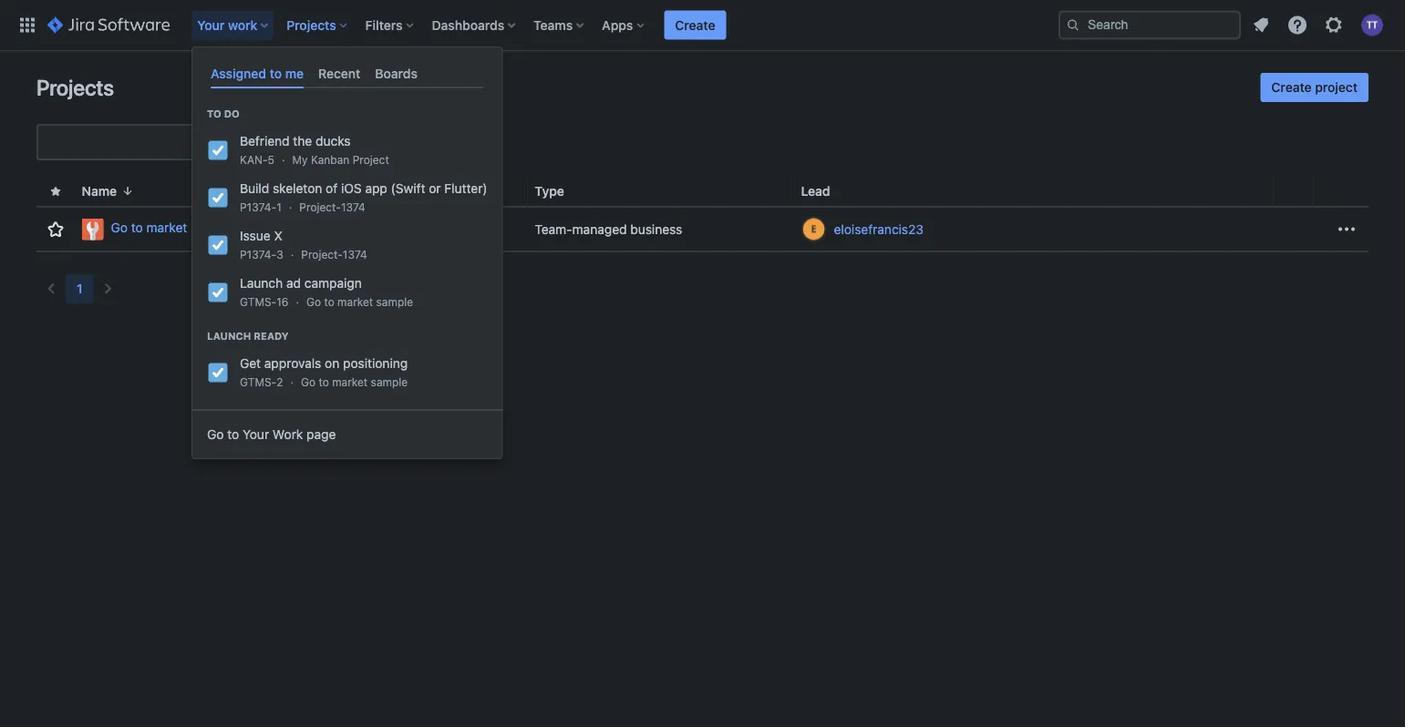 Task type: describe. For each thing, give the bounding box(es) containing it.
issue x
[[240, 229, 283, 244]]

jira
[[270, 135, 289, 148]]

1 vertical spatial projects
[[36, 75, 114, 100]]

work
[[228, 17, 257, 32]]

filters
[[365, 17, 403, 32]]

1 vertical spatial work
[[273, 428, 303, 443]]

skeleton
[[273, 181, 322, 196]]

gtms- for launch
[[240, 296, 277, 309]]

issue
[[240, 229, 271, 244]]

filters button
[[360, 10, 421, 40]]

primary element
[[11, 0, 1059, 51]]

launch ready
[[207, 331, 289, 343]]

settings image
[[1324, 14, 1346, 36]]

positioning
[[343, 356, 408, 371]]

to left page
[[227, 428, 239, 443]]

teams button
[[528, 10, 591, 40]]

create project button
[[1261, 73, 1369, 102]]

banner containing your work
[[0, 0, 1406, 51]]

appswitcher icon image
[[16, 14, 38, 36]]

lead
[[801, 184, 831, 199]]

eloisefrancis23
[[834, 222, 924, 237]]

1374 for x
[[343, 248, 367, 261]]

flutter)
[[445, 181, 488, 196]]

befriend
[[240, 134, 290, 149]]

create for create
[[675, 17, 716, 32]]

your work
[[197, 17, 257, 32]]

ios
[[341, 181, 362, 196]]

sample for launch ad campaign
[[376, 296, 413, 309]]

apps
[[602, 17, 633, 32]]

launch ad campaign
[[240, 276, 362, 291]]

0 vertical spatial work
[[292, 135, 318, 148]]

befriend the ducks
[[240, 134, 351, 149]]

go to market sample for get approvals on positioning
[[301, 376, 408, 389]]

my
[[292, 153, 308, 166]]

dashboards button
[[427, 10, 523, 40]]

get
[[240, 356, 261, 371]]

key
[[375, 184, 397, 199]]

app
[[365, 181, 388, 196]]

next image
[[97, 278, 119, 300]]

sample for get approvals on positioning
[[371, 376, 408, 389]]

management
[[321, 135, 388, 148]]

your profile and settings image
[[1362, 14, 1384, 36]]

to down get approvals on positioning
[[319, 376, 329, 389]]

campaign
[[304, 276, 362, 291]]

managed
[[573, 222, 627, 237]]

approvals
[[264, 356, 321, 371]]

your inside dropdown button
[[197, 17, 225, 32]]

teams
[[534, 17, 573, 32]]

get approvals on positioning
[[240, 356, 408, 371]]

ad
[[286, 276, 301, 291]]

project
[[1316, 80, 1358, 95]]

ready
[[254, 331, 289, 343]]

create button
[[664, 10, 727, 40]]

5
[[268, 153, 275, 166]]

on
[[325, 356, 340, 371]]

team-
[[535, 222, 573, 237]]

gtms- for get
[[240, 376, 277, 389]]

kanban
[[311, 153, 350, 166]]

create project
[[1272, 80, 1358, 95]]



Task type: vqa. For each thing, say whether or not it's contained in the screenshot.
"previous" image
yes



Task type: locate. For each thing, give the bounding box(es) containing it.
1 horizontal spatial your
[[243, 428, 269, 443]]

create right apps popup button
[[675, 17, 716, 32]]

1374 down ios
[[341, 201, 366, 214]]

clear image
[[392, 135, 406, 150]]

0 vertical spatial 1
[[277, 201, 282, 214]]

gtms-16
[[240, 296, 289, 309]]

projects button
[[281, 10, 355, 40]]

team-managed business
[[535, 222, 683, 237]]

your
[[197, 17, 225, 32], [243, 428, 269, 443]]

assigned to me
[[211, 66, 304, 81]]

project- for x
[[301, 248, 343, 261]]

help image
[[1287, 14, 1309, 36]]

0 vertical spatial 1374
[[341, 201, 366, 214]]

1 gtms- from the top
[[240, 296, 277, 309]]

project- for skeleton
[[300, 201, 341, 214]]

search image
[[1066, 18, 1081, 32]]

create left project
[[1272, 80, 1312, 95]]

sample down positioning
[[371, 376, 408, 389]]

create inside primary element
[[675, 17, 716, 32]]

1 vertical spatial project-1374
[[301, 248, 367, 261]]

name button
[[74, 181, 142, 202]]

my kanban project
[[292, 153, 389, 166]]

your down gtms-2
[[243, 428, 269, 443]]

create
[[675, 17, 716, 32], [1272, 80, 1312, 95]]

me
[[285, 66, 304, 81]]

to
[[270, 66, 282, 81], [207, 108, 221, 120], [131, 220, 143, 236], [324, 296, 335, 309], [319, 376, 329, 389], [227, 428, 239, 443]]

sample left issue
[[191, 220, 233, 236]]

ducks
[[316, 134, 351, 149]]

banner
[[0, 0, 1406, 51]]

project- up the campaign
[[301, 248, 343, 261]]

to do
[[207, 108, 240, 120]]

kan-5
[[240, 153, 275, 166]]

market inside go to market sample link
[[146, 220, 187, 236]]

market down on
[[332, 376, 368, 389]]

do
[[224, 108, 240, 120]]

your left work
[[197, 17, 225, 32]]

0 vertical spatial your
[[197, 17, 225, 32]]

go to your work page
[[207, 428, 336, 443]]

1 down the skeleton
[[277, 201, 282, 214]]

boards
[[375, 66, 418, 81]]

0 vertical spatial create
[[675, 17, 716, 32]]

1 vertical spatial 1374
[[343, 248, 367, 261]]

launch
[[240, 276, 283, 291]]

or
[[429, 181, 441, 196]]

to down the campaign
[[324, 296, 335, 309]]

2 vertical spatial market
[[332, 376, 368, 389]]

kan-
[[240, 153, 268, 166]]

gtms-
[[240, 296, 277, 309], [240, 376, 277, 389]]

0 vertical spatial gtms-
[[240, 296, 277, 309]]

0 vertical spatial p1374-
[[240, 201, 277, 214]]

to left me
[[270, 66, 282, 81]]

0 horizontal spatial create
[[675, 17, 716, 32]]

projects down appswitcher icon
[[36, 75, 114, 100]]

Search field
[[1059, 10, 1242, 40]]

to left do
[[207, 108, 221, 120]]

projects inside dropdown button
[[287, 17, 336, 32]]

market for get approvals on positioning
[[332, 376, 368, 389]]

1 vertical spatial go to market sample
[[306, 296, 413, 309]]

p1374-
[[240, 201, 277, 214], [240, 248, 277, 261]]

1 right previous image at left top
[[77, 281, 83, 296]]

project-1374 down of
[[300, 201, 366, 214]]

gtms-2
[[240, 376, 283, 389]]

1 horizontal spatial 1
[[277, 201, 282, 214]]

1 vertical spatial market
[[338, 296, 373, 309]]

business
[[631, 222, 683, 237]]

star go to market sample image
[[45, 218, 66, 240]]

page
[[307, 428, 336, 443]]

p1374- for issue
[[240, 248, 277, 261]]

market for launch ad campaign
[[338, 296, 373, 309]]

2 vertical spatial go to market sample
[[301, 376, 408, 389]]

0 vertical spatial market
[[146, 220, 187, 236]]

1374 up the campaign
[[343, 248, 367, 261]]

0 vertical spatial go to market sample
[[111, 220, 233, 236]]

1 inside button
[[77, 281, 83, 296]]

sample
[[191, 220, 233, 236], [376, 296, 413, 309], [371, 376, 408, 389]]

your work button
[[192, 10, 276, 40]]

previous image
[[40, 278, 62, 300]]

0 vertical spatial project-
[[300, 201, 341, 214]]

lead button
[[794, 181, 853, 202]]

work
[[292, 135, 318, 148], [273, 428, 303, 443]]

to inside tab list
[[270, 66, 282, 81]]

apps button
[[597, 10, 652, 40]]

gtms- down launch at the top left of the page
[[240, 296, 277, 309]]

market
[[146, 220, 187, 236], [338, 296, 373, 309], [332, 376, 368, 389]]

0 vertical spatial project-1374
[[300, 201, 366, 214]]

sample inside go to market sample link
[[191, 220, 233, 236]]

go to market sample down the campaign
[[306, 296, 413, 309]]

1
[[277, 201, 282, 214], [77, 281, 83, 296]]

1 vertical spatial project-
[[301, 248, 343, 261]]

jira work management
[[270, 135, 388, 148]]

2 p1374- from the top
[[240, 248, 277, 261]]

1 button
[[66, 275, 94, 304]]

work up my
[[292, 135, 318, 148]]

recent
[[318, 66, 361, 81]]

project- down of
[[300, 201, 341, 214]]

to down the name button on the left
[[131, 220, 143, 236]]

build skeleton of ios app (swift or flutter)
[[240, 181, 488, 196]]

2 gtms- from the top
[[240, 376, 277, 389]]

go to your work page link
[[192, 417, 502, 454]]

(swift
[[391, 181, 426, 196]]

the
[[293, 134, 312, 149]]

p1374-1
[[240, 201, 282, 214]]

3
[[277, 248, 283, 261]]

16
[[277, 296, 289, 309]]

tab list containing assigned to me
[[203, 58, 491, 89]]

notifications image
[[1251, 14, 1273, 36]]

x
[[274, 229, 283, 244]]

0 horizontal spatial your
[[197, 17, 225, 32]]

eloisefrancis23 link
[[834, 220, 924, 239]]

2
[[277, 376, 283, 389]]

p1374-3
[[240, 248, 283, 261]]

0 horizontal spatial projects
[[36, 75, 114, 100]]

1 vertical spatial your
[[243, 428, 269, 443]]

project
[[353, 153, 389, 166]]

0 vertical spatial sample
[[191, 220, 233, 236]]

2 vertical spatial sample
[[371, 376, 408, 389]]

project-1374 up the campaign
[[301, 248, 367, 261]]

assigned
[[211, 66, 266, 81]]

projects up me
[[287, 17, 336, 32]]

launch
[[207, 331, 251, 343]]

0 horizontal spatial 1
[[77, 281, 83, 296]]

None text field
[[38, 130, 217, 155]]

project-1374
[[300, 201, 366, 214], [301, 248, 367, 261]]

1 vertical spatial create
[[1272, 80, 1312, 95]]

go to market sample down positioning
[[301, 376, 408, 389]]

dashboards
[[432, 17, 505, 32]]

of
[[326, 181, 338, 196]]

create for create project
[[1272, 80, 1312, 95]]

build
[[240, 181, 269, 196]]

go to market sample for launch ad campaign
[[306, 296, 413, 309]]

jira software image
[[47, 14, 170, 36], [47, 14, 170, 36]]

p1374- down build
[[240, 201, 277, 214]]

project-
[[300, 201, 341, 214], [301, 248, 343, 261]]

1374 for skeleton
[[341, 201, 366, 214]]

project-1374 for skeleton
[[300, 201, 366, 214]]

type
[[535, 184, 565, 199]]

p1374- down issue
[[240, 248, 277, 261]]

name
[[82, 184, 117, 199]]

tab list
[[203, 58, 491, 89]]

key button
[[368, 181, 419, 202]]

0 vertical spatial projects
[[287, 17, 336, 32]]

more image
[[1336, 218, 1358, 240]]

gtms- down get
[[240, 376, 277, 389]]

1 vertical spatial p1374-
[[240, 248, 277, 261]]

1 horizontal spatial projects
[[287, 17, 336, 32]]

work left page
[[273, 428, 303, 443]]

1 p1374- from the top
[[240, 201, 277, 214]]

1 horizontal spatial create
[[1272, 80, 1312, 95]]

go to market sample link
[[82, 218, 360, 240]]

projects
[[287, 17, 336, 32], [36, 75, 114, 100]]

project-1374 for x
[[301, 248, 367, 261]]

market down the campaign
[[338, 296, 373, 309]]

1 vertical spatial 1
[[77, 281, 83, 296]]

p1374- for build
[[240, 201, 277, 214]]

go
[[111, 220, 128, 236], [306, 296, 321, 309], [301, 376, 316, 389], [207, 428, 224, 443]]

sample up positioning
[[376, 296, 413, 309]]

1 vertical spatial gtms-
[[240, 376, 277, 389]]

go to market sample
[[111, 220, 233, 236], [306, 296, 413, 309], [301, 376, 408, 389]]

go to market sample down the name button on the left
[[111, 220, 233, 236]]

market left issue
[[146, 220, 187, 236]]

1374
[[341, 201, 366, 214], [343, 248, 367, 261]]

1 vertical spatial sample
[[376, 296, 413, 309]]



